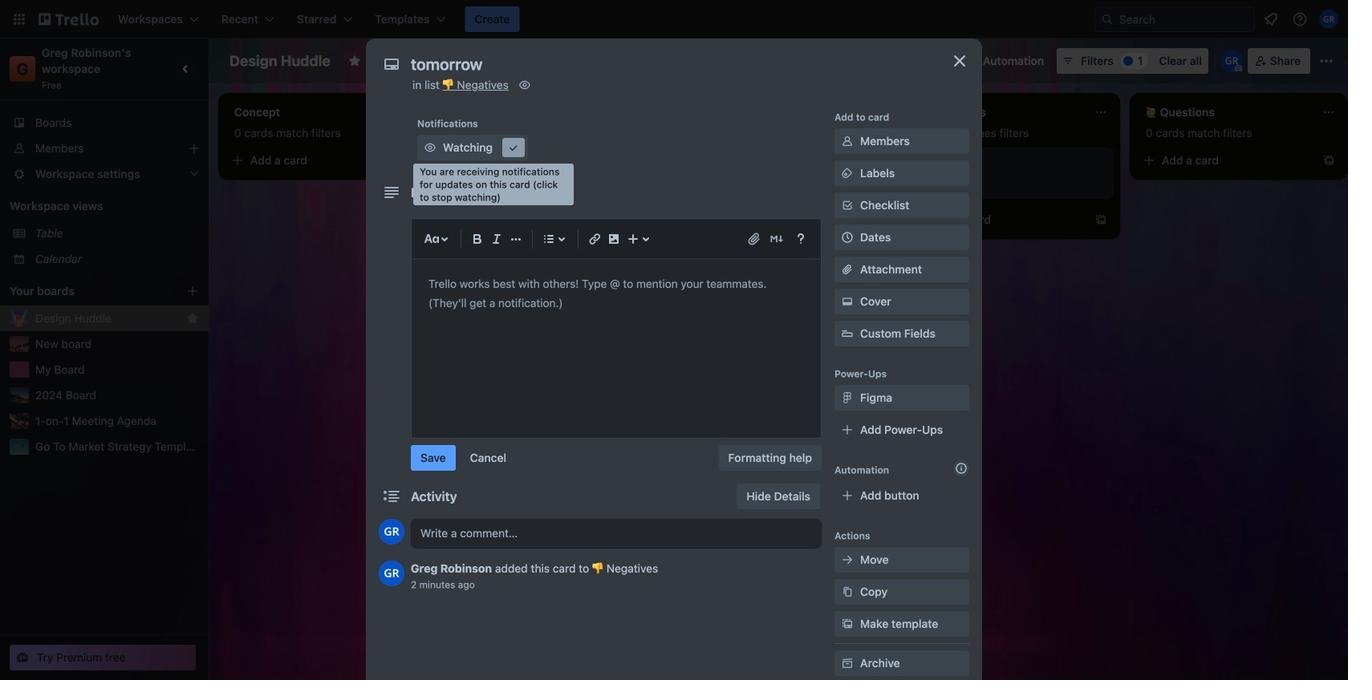 Task type: locate. For each thing, give the bounding box(es) containing it.
more formatting image
[[506, 230, 526, 249]]

2 horizontal spatial create from template… image
[[1095, 213, 1107, 226]]

create from template… image
[[411, 154, 424, 167], [867, 154, 880, 167], [1095, 213, 1107, 226]]

1 greg robinson (gregrobinson96) image from the top
[[379, 519, 404, 545]]

Write a comment text field
[[411, 519, 822, 548]]

sm image
[[517, 77, 533, 93], [506, 140, 522, 156], [839, 165, 855, 181], [839, 294, 855, 310], [839, 584, 855, 600], [839, 656, 855, 672]]

your boards with 6 items element
[[10, 282, 162, 301]]

sm image
[[961, 48, 983, 71], [839, 133, 855, 149], [422, 140, 438, 156], [839, 390, 855, 406], [839, 552, 855, 568], [839, 616, 855, 632]]

bold ⌘b image
[[468, 230, 487, 249]]

create from template… image
[[1323, 154, 1335, 167]]

2 greg robinson (gregrobinson96) image from the top
[[379, 561, 404, 587]]

italic ⌘i image
[[487, 230, 506, 249]]

greg robinson (gregrobinson96) image
[[379, 519, 404, 545], [379, 561, 404, 587]]

Main content area, start typing to enter text. text field
[[429, 274, 804, 313]]

Board name text field
[[221, 48, 339, 74]]

Search field
[[1114, 8, 1254, 30]]

attach and insert link image
[[746, 231, 762, 247]]

greg robinson (gregrobinson96) image
[[1319, 10, 1339, 29], [1220, 50, 1243, 72]]

1 vertical spatial greg robinson (gregrobinson96) image
[[1220, 50, 1243, 72]]

0 vertical spatial greg robinson (gregrobinson96) image
[[1319, 10, 1339, 29]]

0 horizontal spatial greg robinson (gregrobinson96) image
[[1220, 50, 1243, 72]]

open help dialog image
[[791, 230, 811, 249]]

greg robinson (gregrobinson96) image down search field
[[1220, 50, 1243, 72]]

0 vertical spatial greg robinson (gregrobinson96) image
[[379, 519, 404, 545]]

0 notifications image
[[1262, 10, 1281, 29]]

1 vertical spatial greg robinson (gregrobinson96) image
[[379, 561, 404, 587]]

close dialog image
[[950, 51, 969, 71]]

lists image
[[539, 230, 559, 249]]

text formatting group
[[468, 230, 526, 249]]

None text field
[[403, 50, 933, 79]]

greg robinson (gregrobinson96) image right the open information menu icon
[[1319, 10, 1339, 29]]

add board image
[[186, 285, 199, 298]]

1 horizontal spatial greg robinson (gregrobinson96) image
[[1319, 10, 1339, 29]]



Task type: describe. For each thing, give the bounding box(es) containing it.
show menu image
[[1319, 53, 1335, 69]]

1 horizontal spatial create from template… image
[[867, 154, 880, 167]]

primary element
[[0, 0, 1348, 39]]

search image
[[1101, 13, 1114, 26]]

star or unstar board image
[[348, 55, 361, 67]]

editor toolbar
[[419, 226, 814, 252]]

text styles image
[[422, 230, 441, 249]]

link ⌘k image
[[585, 230, 604, 249]]

starred icon image
[[186, 312, 199, 325]]

0 horizontal spatial create from template… image
[[411, 154, 424, 167]]

view markdown image
[[769, 231, 785, 247]]

open information menu image
[[1292, 11, 1308, 27]]

image image
[[604, 230, 624, 249]]



Task type: vqa. For each thing, say whether or not it's contained in the screenshot.
bottom Greg Robinson (gregrobinson96) icon
yes



